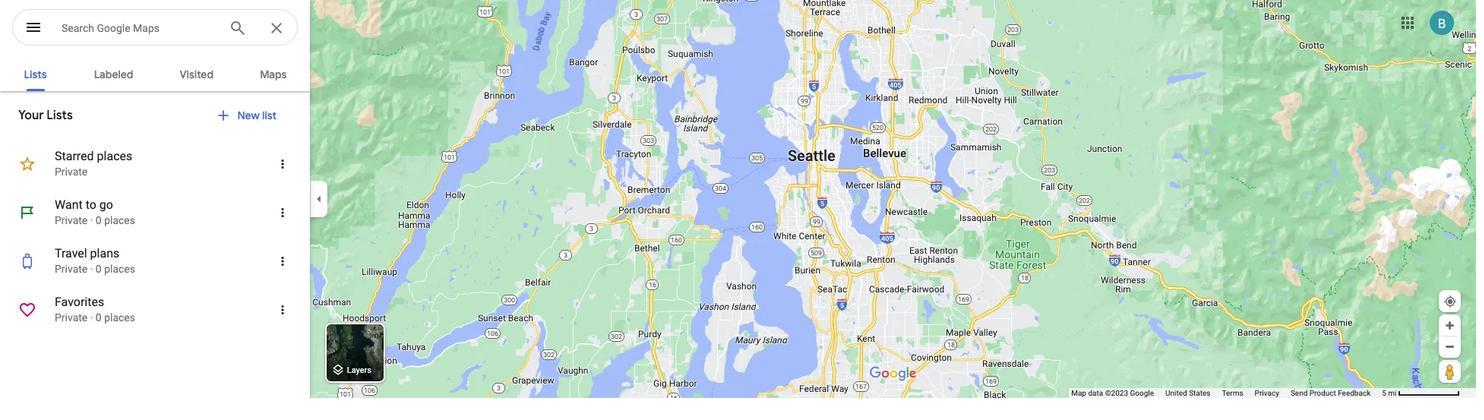 Task type: locate. For each thing, give the bounding box(es) containing it.
want
[[55, 198, 83, 212]]

2 0 from the top
[[96, 263, 102, 275]]

0 down favorites
[[96, 311, 102, 324]]

· down to
[[90, 214, 93, 226]]

places inside starred places private
[[97, 149, 132, 163]]

private inside starred places private
[[55, 166, 88, 178]]

maps up labeled button
[[133, 22, 160, 34]]

1 horizontal spatial google
[[1130, 389, 1154, 397]]

2 more options image from the top
[[276, 254, 289, 268]]

zoom in image
[[1444, 320, 1456, 331]]

show street view coverage image
[[1439, 360, 1461, 383]]

0 vertical spatial more options image
[[276, 206, 289, 220]]

google right search
[[97, 22, 130, 34]]

go
[[99, 198, 113, 212]]

Search Google Maps field
[[12, 9, 298, 46], [62, 18, 217, 36]]

footer inside google maps element
[[1071, 388, 1382, 398]]

3 · from the top
[[90, 311, 93, 324]]

maps inside maps button
[[260, 68, 287, 81]]

places down favorites
[[104, 311, 135, 324]]

private
[[55, 166, 88, 178], [55, 214, 88, 226], [55, 263, 88, 275], [55, 311, 88, 324]]

private down starred
[[55, 166, 88, 178]]

starred places private
[[55, 149, 132, 178]]

2 vertical spatial ·
[[90, 311, 93, 324]]

private down want
[[55, 214, 88, 226]]

1 private from the top
[[55, 166, 88, 178]]

0 down plans
[[96, 263, 102, 275]]

· down plans
[[90, 263, 93, 275]]

tab list
[[0, 55, 310, 91]]

1 vertical spatial google
[[1130, 389, 1154, 397]]

footer
[[1071, 388, 1382, 398]]

3 private from the top
[[55, 263, 88, 275]]

google right ©2023
[[1130, 389, 1154, 397]]

mi
[[1388, 389, 1397, 397]]

your places main content
[[0, 55, 310, 398]]

0 vertical spatial lists
[[24, 68, 47, 81]]

0
[[96, 214, 102, 226], [96, 263, 102, 275], [96, 311, 102, 324]]

map
[[1071, 389, 1086, 397]]

places
[[97, 149, 132, 163], [104, 214, 135, 226], [104, 263, 135, 275], [104, 311, 135, 324]]

0 horizontal spatial google
[[97, 22, 130, 34]]

1 vertical spatial 0
[[96, 263, 102, 275]]

None search field
[[12, 9, 298, 49]]

footer containing map data ©2023 google
[[1071, 388, 1382, 398]]

1 more options image from the top
[[276, 157, 289, 171]]

1 vertical spatial more options image
[[276, 303, 289, 317]]

starred
[[55, 149, 94, 163]]

1 · from the top
[[90, 214, 93, 226]]

·
[[90, 214, 93, 226], [90, 263, 93, 275], [90, 311, 93, 324]]

places inside want to go private · 0 places
[[104, 214, 135, 226]]

0 down to
[[96, 214, 102, 226]]

maps up list
[[260, 68, 287, 81]]

0 inside want to go private · 0 places
[[96, 214, 102, 226]]

visited
[[180, 68, 214, 81]]

places down go
[[104, 214, 135, 226]]

1 vertical spatial maps
[[260, 68, 287, 81]]

show your location image
[[1443, 295, 1457, 308]]

private down favorites
[[55, 311, 88, 324]]

 button
[[12, 9, 55, 49]]

2 · from the top
[[90, 263, 93, 275]]

search google maps field containing search google maps
[[12, 9, 298, 46]]

new list
[[237, 109, 277, 122]]

more options image
[[276, 157, 289, 171], [276, 254, 289, 268]]

plans
[[90, 246, 119, 261]]

search
[[62, 22, 94, 34]]

search google maps
[[62, 22, 160, 34]]

1 vertical spatial more options image
[[276, 254, 289, 268]]

favorites
[[55, 295, 104, 309]]

· down favorites
[[90, 311, 93, 324]]

lists button
[[11, 55, 60, 91]]

list
[[262, 109, 277, 122]]

0 vertical spatial 0
[[96, 214, 102, 226]]

private down travel
[[55, 263, 88, 275]]

united states button
[[1165, 388, 1211, 398]]

zoom out image
[[1444, 341, 1456, 352]]

0 vertical spatial google
[[97, 22, 130, 34]]

· inside travel plans private · 0 places
[[90, 263, 93, 275]]

private inside want to go private · 0 places
[[55, 214, 88, 226]]

0 vertical spatial more options image
[[276, 157, 289, 171]]

5 mi
[[1382, 389, 1397, 397]]

0 vertical spatial ·
[[90, 214, 93, 226]]

0 horizontal spatial maps
[[133, 22, 160, 34]]

google maps element
[[0, 0, 1476, 398]]

lists right your
[[47, 108, 73, 123]]

google
[[97, 22, 130, 34], [1130, 389, 1154, 397]]

visited button
[[168, 55, 226, 91]]

places right starred
[[97, 149, 132, 163]]

0 vertical spatial maps
[[133, 22, 160, 34]]

data
[[1088, 389, 1103, 397]]

4 private from the top
[[55, 311, 88, 324]]

2 vertical spatial 0
[[96, 311, 102, 324]]

lists
[[24, 68, 47, 81], [47, 108, 73, 123]]

tab list containing lists
[[0, 55, 310, 91]]

2 more options image from the top
[[276, 303, 289, 317]]

none search field containing 
[[12, 9, 298, 49]]

lists up your
[[24, 68, 47, 81]]

places down plans
[[104, 263, 135, 275]]

more options image
[[276, 206, 289, 220], [276, 303, 289, 317]]

private inside favorites private · 0 places
[[55, 311, 88, 324]]

map data ©2023 google
[[1071, 389, 1154, 397]]

your
[[18, 108, 44, 123]]

1 0 from the top
[[96, 214, 102, 226]]

states
[[1189, 389, 1211, 397]]

more options image for favorites
[[276, 303, 289, 317]]

1 horizontal spatial maps
[[260, 68, 287, 81]]

maps button
[[248, 55, 299, 91]]

· inside want to go private · 0 places
[[90, 214, 93, 226]]

2 private from the top
[[55, 214, 88, 226]]

1 vertical spatial ·
[[90, 263, 93, 275]]

1 more options image from the top
[[276, 206, 289, 220]]

3 0 from the top
[[96, 311, 102, 324]]

private inside travel plans private · 0 places
[[55, 263, 88, 275]]

maps
[[133, 22, 160, 34], [260, 68, 287, 81]]



Task type: describe. For each thing, give the bounding box(es) containing it.
travel
[[55, 246, 87, 261]]

send product feedback button
[[1291, 388, 1371, 398]]

to
[[86, 198, 96, 212]]

favorites private · 0 places
[[55, 295, 135, 324]]

united states
[[1165, 389, 1211, 397]]

· inside favorites private · 0 places
[[90, 311, 93, 324]]

collapse side panel image
[[311, 191, 327, 207]]

0 inside travel plans private · 0 places
[[96, 263, 102, 275]]

product
[[1310, 389, 1336, 397]]

places inside travel plans private · 0 places
[[104, 263, 135, 275]]

lists inside button
[[24, 68, 47, 81]]

©2023
[[1105, 389, 1128, 397]]

new list button
[[207, 97, 292, 134]]

terms
[[1222, 389, 1243, 397]]

new
[[237, 109, 260, 122]]

more options image for travel plans
[[276, 254, 289, 268]]

tab list inside google maps element
[[0, 55, 310, 91]]

labeled button
[[82, 55, 145, 91]]

none search field inside google maps element
[[12, 9, 298, 49]]

terms button
[[1222, 388, 1243, 398]]

layers
[[347, 366, 371, 376]]

more options image for want to go
[[276, 206, 289, 220]]

5 mi button
[[1382, 389, 1460, 397]]

labeled
[[94, 68, 133, 81]]

send product feedback
[[1291, 389, 1371, 397]]

1 vertical spatial lists
[[47, 108, 73, 123]]

more options image for starred places
[[276, 157, 289, 171]]

places inside favorites private · 0 places
[[104, 311, 135, 324]]

privacy
[[1255, 389, 1279, 397]]

5
[[1382, 389, 1386, 397]]

feedback
[[1338, 389, 1371, 397]]

want to go private · 0 places
[[55, 198, 135, 226]]

0 inside favorites private · 0 places
[[96, 311, 102, 324]]

send
[[1291, 389, 1308, 397]]

united
[[1165, 389, 1187, 397]]

your lists
[[18, 108, 73, 123]]


[[24, 17, 43, 38]]

travel plans private · 0 places
[[55, 246, 135, 275]]

google inside footer
[[1130, 389, 1154, 397]]

privacy button
[[1255, 388, 1279, 398]]



Task type: vqa. For each thing, say whether or not it's contained in the screenshot.


